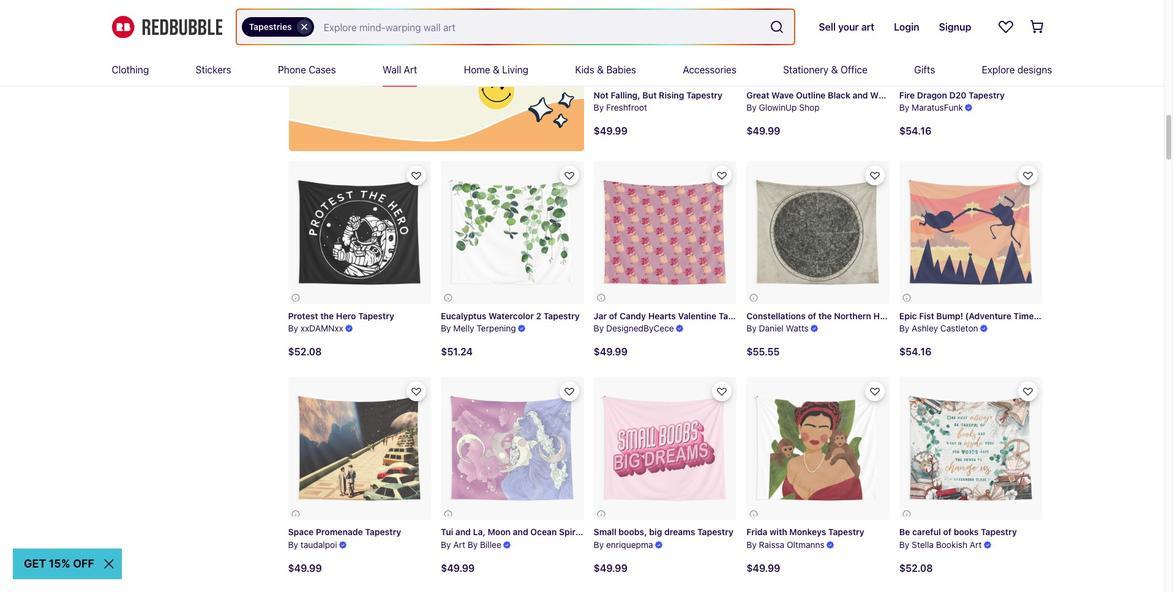 Task type: describe. For each thing, give the bounding box(es) containing it.
valentine
[[678, 311, 717, 321]]

by for epic fist bump! (adventure time) tapestry
[[900, 324, 910, 334]]

not
[[594, 90, 609, 100]]

great wave outline black and white tapestry by glowinup shop
[[747, 90, 933, 113]]

tapestry inside "not falling, but rising tapestry by freshfroot"
[[687, 90, 723, 100]]

explore
[[982, 64, 1015, 75]]

by for fire dragon d20 tapestry
[[900, 103, 910, 113]]

the
[[321, 311, 334, 321]]

$49.99 for great wave outline black and white tapestry
[[747, 126, 781, 137]]

fire dragon d20 tapestry image
[[900, 0, 1043, 83]]

stickers link
[[196, 54, 231, 86]]

tapestry right time)
[[1040, 311, 1076, 321]]

kids & babies link
[[575, 54, 636, 86]]

designs
[[1018, 64, 1053, 75]]

$49.99 for tui and la, moon and ocean spirits art nouveau tapestry
[[441, 563, 475, 574]]

glowinup
[[759, 103, 797, 113]]

ashley
[[912, 324, 938, 334]]

raissa
[[759, 540, 785, 551]]

tapestries button
[[242, 17, 314, 37]]

tui
[[441, 527, 453, 538]]

by for space promenade tapestry
[[288, 540, 298, 551]]

stella
[[912, 540, 934, 551]]

big
[[649, 527, 662, 538]]

art down books
[[970, 540, 982, 551]]

home & living link
[[464, 54, 529, 86]]

spirits
[[559, 527, 586, 538]]

$51.24
[[441, 347, 473, 358]]

nouveau
[[603, 527, 639, 538]]

tapestry right dreams
[[698, 527, 734, 538]]

by for tui and la, moon and ocean spirits art nouveau tapestry
[[441, 540, 451, 551]]

small
[[594, 527, 617, 538]]

tapestry right books
[[981, 527, 1017, 538]]

1 vertical spatial of
[[944, 527, 952, 538]]

kids
[[575, 64, 595, 75]]

rising
[[659, 90, 684, 100]]

art right spirits on the left bottom
[[588, 527, 601, 538]]

phone cases link
[[278, 54, 336, 86]]

time)
[[1014, 311, 1038, 321]]

stationery
[[783, 64, 829, 75]]

gifts link
[[915, 54, 936, 86]]

by taudalpoi
[[288, 540, 337, 551]]

& for living
[[493, 64, 500, 75]]

tapestries
[[249, 21, 292, 32]]

Tapestries field
[[237, 10, 795, 44]]

jar of candy hearts valentine tapestry image
[[594, 161, 737, 304]]

stationery & office
[[783, 64, 868, 75]]

wall art link
[[383, 54, 417, 86]]

$55.55
[[747, 347, 780, 358]]

protest the hero tapestry image
[[288, 161, 431, 304]]

space promenade tapestry
[[288, 527, 401, 538]]

stickers
[[196, 64, 231, 75]]

living
[[502, 64, 529, 75]]

tapestry right promenade
[[365, 527, 401, 538]]

fist
[[919, 311, 935, 321]]

boobs,
[[619, 527, 647, 538]]

designedbycece
[[606, 324, 674, 334]]

great wave outline black and white tapestry image
[[747, 0, 890, 83]]

small boobs, big dreams tapestry
[[594, 527, 734, 538]]

by left daniel
[[747, 324, 757, 334]]

xxdamnxx
[[301, 324, 343, 334]]

office
[[841, 64, 868, 75]]

jar
[[594, 311, 607, 321]]

watts
[[786, 324, 809, 334]]

art inside "link"
[[404, 64, 417, 75]]

gifts
[[915, 64, 936, 75]]

wall art
[[383, 64, 417, 75]]

tapestry right 2
[[544, 311, 580, 321]]

be
[[900, 527, 910, 538]]

epic fist bump! (adventure time) tapestry image
[[900, 161, 1043, 304]]

2
[[536, 311, 542, 321]]

0 vertical spatial of
[[609, 311, 618, 321]]

0 horizontal spatial and
[[456, 527, 471, 538]]

constellations of the northern hemisphere on vintage paper tapestry image
[[747, 161, 890, 304]]

melly
[[453, 324, 474, 334]]

taudalpoi
[[301, 540, 337, 551]]

and for moon
[[513, 527, 528, 538]]

books
[[954, 527, 979, 538]]

black
[[828, 90, 851, 100]]

eucalyptus
[[441, 311, 487, 321]]

tapestry right 'monkeys'
[[829, 527, 865, 538]]

epic fist bump! (adventure time) tapestry
[[900, 311, 1076, 321]]

by for protest the hero tapestry
[[288, 324, 298, 334]]

with
[[770, 527, 788, 538]]

explore designs link
[[982, 54, 1053, 86]]

bump!
[[937, 311, 964, 321]]

$52.08 for stella
[[900, 563, 933, 574]]

maratusfunk
[[912, 103, 964, 113]]

but
[[643, 90, 657, 100]]

enriquepma
[[606, 540, 653, 551]]



Task type: vqa. For each thing, say whether or not it's contained in the screenshot.


Task type: locate. For each thing, give the bounding box(es) containing it.
of right "jar"
[[609, 311, 618, 321]]

and
[[853, 90, 868, 100], [456, 527, 471, 538], [513, 527, 528, 538]]

redbubble logo image
[[112, 16, 222, 38]]

by for be careful of books tapestry
[[900, 540, 910, 551]]

tui and la, moon and ocean spirits art nouveau tapestry image
[[441, 378, 584, 521]]

by for small boobs, big dreams tapestry
[[594, 540, 604, 551]]

home
[[464, 64, 490, 75]]

$49.99 for space promenade tapestry
[[288, 563, 322, 574]]

$49.99 down by designedbycece
[[594, 347, 628, 358]]

phone
[[278, 64, 306, 75]]

watercolor
[[489, 311, 534, 321]]

tapestry right valentine
[[719, 311, 755, 321]]

& inside kids & babies "link"
[[597, 64, 604, 75]]

$52.08 for xxdamnxx
[[288, 347, 322, 358]]

0 vertical spatial $52.08
[[288, 347, 322, 358]]

& for babies
[[597, 64, 604, 75]]

not falling, but rising tapestry image
[[594, 0, 737, 83]]

$54.16 down by maratusfunk
[[900, 126, 932, 137]]

$52.08 down the by xxdamnxx
[[288, 347, 322, 358]]

0 vertical spatial $54.16
[[900, 126, 932, 137]]

by down "jar"
[[594, 324, 604, 334]]

by ashley castleton
[[900, 324, 979, 334]]

by enriquepma
[[594, 540, 653, 551]]

1 horizontal spatial &
[[597, 64, 604, 75]]

frida with monkeys tapestry
[[747, 527, 865, 538]]

jar of candy hearts valentine tapestry
[[594, 311, 755, 321]]

not falling, but rising tapestry by freshfroot
[[594, 90, 723, 113]]

billee
[[480, 540, 502, 551]]

$49.99 down freshfroot
[[594, 126, 628, 137]]

2 horizontal spatial and
[[853, 90, 868, 100]]

frida
[[747, 527, 768, 538]]

by down 'tui' at the left bottom of page
[[441, 540, 451, 551]]

$49.99 down raissa
[[747, 563, 781, 574]]

dragon
[[917, 90, 948, 100]]

(adventure
[[966, 311, 1012, 321]]

frida with monkeys tapestry image
[[747, 378, 890, 521]]

great
[[747, 90, 770, 100]]

1 & from the left
[[493, 64, 500, 75]]

by for frida with monkeys tapestry
[[747, 540, 757, 551]]

by down frida
[[747, 540, 757, 551]]

by left melly
[[441, 324, 451, 334]]

by down space
[[288, 540, 298, 551]]

&
[[493, 64, 500, 75], [597, 64, 604, 75], [832, 64, 838, 75]]

small boobs, big dreams tapestry image
[[594, 378, 737, 521]]

& left office
[[832, 64, 838, 75]]

$49.99 down the glowinup
[[747, 126, 781, 137]]

tapestry up by maratusfunk
[[897, 90, 933, 100]]

and up by art by billee
[[456, 527, 471, 538]]

of up bookish
[[944, 527, 952, 538]]

kids & babies
[[575, 64, 636, 75]]

& left living
[[493, 64, 500, 75]]

$54.16 for maratusfunk
[[900, 126, 932, 137]]

moon
[[488, 527, 511, 538]]

by down not
[[594, 103, 604, 113]]

$49.99 for jar of candy hearts valentine tapestry
[[594, 347, 628, 358]]

art
[[404, 64, 417, 75], [588, 527, 601, 538], [453, 540, 465, 551], [970, 540, 982, 551]]

$49.99 down by taudalpoi
[[288, 563, 322, 574]]

hero
[[336, 311, 356, 321]]

la,
[[473, 527, 486, 538]]

white
[[871, 90, 895, 100]]

3 & from the left
[[832, 64, 838, 75]]

tapestry up enriquepma
[[642, 527, 678, 538]]

and right moon
[[513, 527, 528, 538]]

by raissa oltmanns
[[747, 540, 825, 551]]

oltmanns
[[787, 540, 825, 551]]

tapestry down explore
[[969, 90, 1005, 100]]

by down be on the right bottom of page
[[900, 540, 910, 551]]

be careful of books tapestry image
[[900, 378, 1043, 521]]

home & living
[[464, 64, 529, 75]]

by down la,
[[468, 540, 478, 551]]

phone cases
[[278, 64, 336, 75]]

1 vertical spatial $54.16
[[900, 347, 932, 358]]

by down fire
[[900, 103, 910, 113]]

clothing link
[[112, 54, 149, 86]]

accessories link
[[683, 54, 737, 86]]

0 horizontal spatial &
[[493, 64, 500, 75]]

1 horizontal spatial of
[[944, 527, 952, 538]]

& inside the stationery & office link
[[832, 64, 838, 75]]

& for office
[[832, 64, 838, 75]]

1 vertical spatial $52.08
[[900, 563, 933, 574]]

candy
[[620, 311, 646, 321]]

and right black
[[853, 90, 868, 100]]

explore designs
[[982, 64, 1053, 75]]

$49.99 for not falling, but rising tapestry
[[594, 126, 628, 137]]

d20
[[950, 90, 967, 100]]

wave
[[772, 90, 794, 100]]

fire
[[900, 90, 915, 100]]

by inside "great wave outline black and white tapestry by glowinup shop"
[[747, 103, 757, 113]]

Search term search field
[[314, 10, 765, 44]]

space promenade tapestry image
[[288, 378, 431, 521]]

epic
[[900, 311, 917, 321]]

falling,
[[611, 90, 641, 100]]

space
[[288, 527, 314, 538]]

$52.08 down stella
[[900, 563, 933, 574]]

tapestry
[[897, 90, 933, 100], [687, 90, 723, 100], [969, 90, 1005, 100], [358, 311, 394, 321], [544, 311, 580, 321], [719, 311, 755, 321], [1040, 311, 1076, 321], [365, 527, 401, 538], [642, 527, 678, 538], [829, 527, 865, 538], [698, 527, 734, 538], [981, 527, 1017, 538]]

and inside "great wave outline black and white tapestry by glowinup shop"
[[853, 90, 868, 100]]

$54.16
[[900, 126, 932, 137], [900, 347, 932, 358]]

ocean
[[531, 527, 557, 538]]

& right kids
[[597, 64, 604, 75]]

2 & from the left
[[597, 64, 604, 75]]

modal overlay box frame element
[[288, 0, 584, 151]]

careful
[[913, 527, 941, 538]]

terpening
[[477, 324, 516, 334]]

2 $54.16 from the top
[[900, 347, 932, 358]]

promenade
[[316, 527, 363, 538]]

by
[[747, 103, 757, 113], [594, 103, 604, 113], [900, 103, 910, 113], [288, 324, 298, 334], [441, 324, 451, 334], [747, 324, 757, 334], [594, 324, 604, 334], [900, 324, 910, 334], [288, 540, 298, 551], [441, 540, 451, 551], [468, 540, 478, 551], [747, 540, 757, 551], [594, 540, 604, 551], [900, 540, 910, 551]]

$49.99 down by art by billee
[[441, 563, 475, 574]]

by xxdamnxx
[[288, 324, 343, 334]]

art left the billee
[[453, 540, 465, 551]]

$49.99 for small boobs, big dreams tapestry
[[594, 563, 628, 574]]

cases
[[309, 64, 336, 75]]

castleton
[[941, 324, 979, 334]]

by for eucalyptus watercolor 2  tapestry
[[441, 324, 451, 334]]

by art by billee
[[441, 540, 502, 551]]

& inside home & living link
[[493, 64, 500, 75]]

by down protest
[[288, 324, 298, 334]]

0 horizontal spatial $52.08
[[288, 347, 322, 358]]

$54.16 for ashley
[[900, 347, 932, 358]]

by down "small"
[[594, 540, 604, 551]]

outline
[[796, 90, 826, 100]]

accessories
[[683, 64, 737, 75]]

protest the hero tapestry
[[288, 311, 394, 321]]

by down great at top right
[[747, 103, 757, 113]]

2 horizontal spatial &
[[832, 64, 838, 75]]

babies
[[607, 64, 636, 75]]

menu bar
[[112, 54, 1053, 86]]

$52.08
[[288, 347, 322, 358], [900, 563, 933, 574]]

0 horizontal spatial of
[[609, 311, 618, 321]]

freshfroot
[[606, 103, 647, 113]]

tapestry down accessories
[[687, 90, 723, 100]]

monkeys
[[790, 527, 826, 538]]

by for jar of candy hearts valentine tapestry
[[594, 324, 604, 334]]

and for black
[[853, 90, 868, 100]]

hearts
[[648, 311, 676, 321]]

$49.99 for frida with monkeys tapestry
[[747, 563, 781, 574]]

be careful of books tapestry
[[900, 527, 1017, 538]]

by daniel watts
[[747, 324, 809, 334]]

$49.99 down by enriquepma
[[594, 563, 628, 574]]

by down epic
[[900, 324, 910, 334]]

stationery & office link
[[783, 54, 868, 86]]

tapestry inside "great wave outline black and white tapestry by glowinup shop"
[[897, 90, 933, 100]]

by inside "not falling, but rising tapestry by freshfroot"
[[594, 103, 604, 113]]

1 $54.16 from the top
[[900, 126, 932, 137]]

$49.99
[[747, 126, 781, 137], [594, 126, 628, 137], [594, 347, 628, 358], [288, 563, 322, 574], [441, 563, 475, 574], [747, 563, 781, 574], [594, 563, 628, 574]]

1 horizontal spatial and
[[513, 527, 528, 538]]

tapestry right hero on the left bottom of page
[[358, 311, 394, 321]]

wall
[[383, 64, 401, 75]]

eucalyptus watercolor 2  tapestry image
[[441, 161, 584, 304]]

by designedbycece
[[594, 324, 674, 334]]

by maratusfunk
[[900, 103, 964, 113]]

clothing
[[112, 64, 149, 75]]

art right wall
[[404, 64, 417, 75]]

daniel
[[759, 324, 784, 334]]

$54.16 down ashley
[[900, 347, 932, 358]]

menu bar containing clothing
[[112, 54, 1053, 86]]

shop
[[799, 103, 820, 113]]

1 horizontal spatial $52.08
[[900, 563, 933, 574]]



